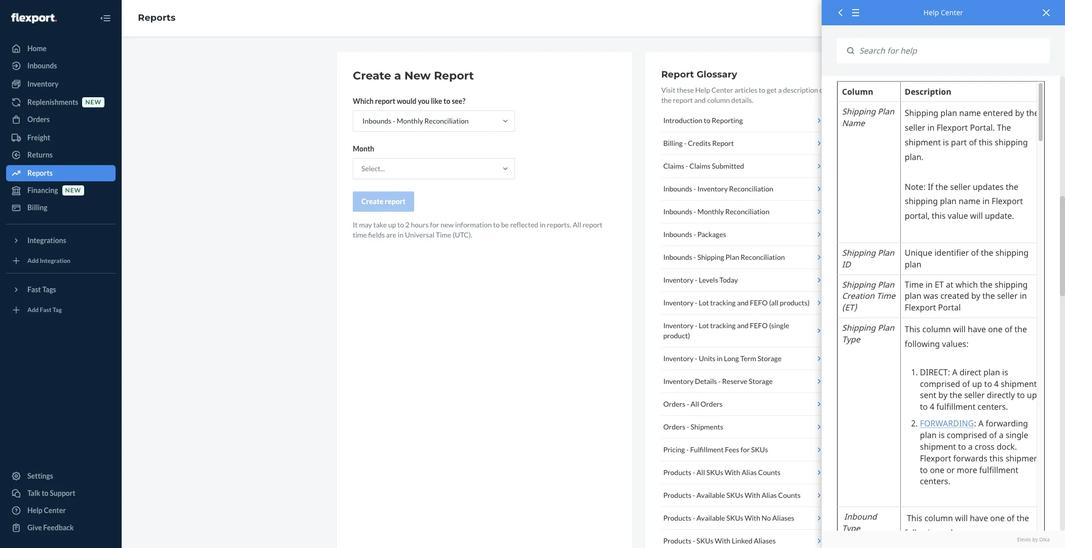 Task type: vqa. For each thing, say whether or not it's contained in the screenshot.
"wholesale" inside 3 Keep the rest in storage. Access your remaining inventory on-demand to replenish fulfillment and wholesale stock for a low monthly cost.
no



Task type: describe. For each thing, give the bounding box(es) containing it.
elevio by dixa
[[1018, 537, 1051, 544]]

reporting
[[712, 116, 743, 125]]

time
[[436, 231, 452, 239]]

it
[[353, 221, 358, 229]]

details
[[695, 377, 717, 386]]

for inside pricing - fulfillment fees for skus 'button'
[[741, 446, 750, 455]]

- down which report would you like to see?
[[393, 117, 396, 125]]

see?
[[452, 97, 466, 106]]

products for products - all skus with alias counts
[[664, 469, 692, 477]]

1 vertical spatial reports link
[[6, 165, 116, 182]]

- for "orders - shipments" button
[[687, 423, 690, 432]]

glossary
[[697, 69, 738, 80]]

hours
[[411, 221, 429, 229]]

1 horizontal spatial reports
[[138, 12, 176, 23]]

products - all skus with alias counts button
[[662, 462, 827, 485]]

inventory for inventory - lot tracking and fefo (single product)
[[664, 322, 694, 330]]

- for inventory - lot tracking and fefo (all products) button
[[695, 299, 698, 307]]

universal
[[405, 231, 435, 239]]

inventory - lot tracking and fefo (all products)
[[664, 299, 810, 307]]

may
[[359, 221, 372, 229]]

inbounds - monthly reconciliation inside button
[[664, 207, 770, 216]]

orders - shipments button
[[662, 416, 827, 439]]

report left would
[[375, 97, 396, 106]]

billing link
[[6, 200, 116, 216]]

- for products - available skus with alias counts button
[[693, 492, 696, 500]]

orders for orders
[[27, 115, 50, 124]]

to right like
[[444, 97, 451, 106]]

home link
[[6, 41, 116, 57]]

- for inbounds - monthly reconciliation button
[[694, 207, 697, 216]]

submitted
[[712, 162, 745, 170]]

available for products - available skus with no aliases
[[697, 514, 726, 523]]

pricing - fulfillment fees for skus button
[[662, 439, 827, 462]]

- for orders - all orders button
[[687, 400, 690, 409]]

add fast tag link
[[6, 302, 116, 319]]

products - available skus with alias counts button
[[662, 485, 827, 508]]

integrations
[[27, 236, 66, 245]]

fields
[[368, 231, 385, 239]]

report for billing - credits report
[[713, 139, 734, 148]]

orders link
[[6, 112, 116, 128]]

in inside button
[[717, 355, 723, 363]]

- for the "inventory - levels today" button
[[695, 276, 698, 285]]

replenishments
[[27, 98, 78, 107]]

help center inside "link"
[[27, 507, 66, 515]]

articles
[[735, 86, 758, 94]]

all inside it may take up to 2 hours for new information to be reflected in reports. all report time fields are in universal time (utc).
[[573, 221, 582, 229]]

claims - claims submitted button
[[662, 155, 827, 178]]

inbounds down the home
[[27, 61, 57, 70]]

- inside inventory details - reserve storage button
[[719, 377, 721, 386]]

reserve
[[723, 377, 748, 386]]

give feedback button
[[6, 520, 116, 537]]

inbounds for inbounds - shipping plan reconciliation button
[[664, 253, 693, 262]]

reconciliation down like
[[425, 117, 469, 125]]

products - available skus with no aliases
[[664, 514, 795, 523]]

financing
[[27, 186, 58, 195]]

inventory for inventory
[[27, 80, 59, 88]]

(single
[[770, 322, 790, 330]]

orders up shipments
[[701, 400, 723, 409]]

get
[[767, 86, 777, 94]]

plan
[[726, 253, 740, 262]]

add integration link
[[6, 253, 116, 269]]

inventory - lot tracking and fefo (all products) button
[[662, 292, 827, 315]]

month
[[353, 145, 375, 153]]

1 horizontal spatial report
[[662, 69, 694, 80]]

dixa
[[1040, 537, 1051, 544]]

which report would you like to see?
[[353, 97, 466, 106]]

inbounds down the which
[[363, 117, 392, 125]]

new
[[405, 69, 431, 83]]

- for inventory - units in long term storage button
[[695, 355, 698, 363]]

are
[[386, 231, 397, 239]]

products for products - available skus with no aliases
[[664, 514, 692, 523]]

flexport logo image
[[11, 13, 57, 23]]

to inside button
[[42, 490, 48, 498]]

long
[[724, 355, 739, 363]]

aliases inside "button"
[[773, 514, 795, 523]]

new for financing
[[65, 187, 81, 194]]

add fast tag
[[27, 307, 62, 314]]

inventory - lot tracking and fefo (single product) button
[[662, 315, 827, 348]]

- for claims - claims submitted button
[[686, 162, 689, 170]]

report glossary
[[662, 69, 738, 80]]

new for replenishments
[[85, 99, 101, 106]]

introduction
[[664, 116, 703, 125]]

orders for orders - all orders
[[664, 400, 686, 409]]

give
[[27, 524, 42, 533]]

lot for inventory - lot tracking and fefo (single product)
[[699, 322, 709, 330]]

all for orders
[[691, 400, 700, 409]]

orders - all orders button
[[662, 394, 827, 416]]

to left the be
[[493, 221, 500, 229]]

talk to support
[[27, 490, 75, 498]]

feedback
[[43, 524, 74, 533]]

orders for orders - shipments
[[664, 423, 686, 432]]

inventory - levels today
[[664, 276, 738, 285]]

0 vertical spatial a
[[395, 69, 401, 83]]

a inside visit these help center articles to get a description of the report and column details.
[[779, 86, 782, 94]]

settings
[[27, 472, 53, 481]]

reconciliation down claims - claims submitted button
[[730, 185, 774, 193]]

with for products - all skus with alias counts
[[725, 469, 741, 477]]

inventory link
[[6, 76, 116, 92]]

inbounds link
[[6, 58, 116, 74]]

shipping
[[698, 253, 725, 262]]

inbounds - monthly reconciliation button
[[662, 201, 827, 224]]

products)
[[780, 299, 810, 307]]

column
[[708, 96, 730, 104]]

today
[[720, 276, 738, 285]]

like
[[431, 97, 443, 106]]

monthly inside button
[[698, 207, 724, 216]]

you
[[418, 97, 430, 106]]

skus down products - available skus with no aliases
[[697, 537, 714, 546]]

no
[[762, 514, 771, 523]]

to inside button
[[704, 116, 711, 125]]

all for products
[[697, 469, 705, 477]]

help inside help center "link"
[[27, 507, 42, 515]]

fefo for (all
[[750, 299, 768, 307]]

talk
[[27, 490, 40, 498]]

inventory for inventory details - reserve storage
[[664, 377, 694, 386]]

and inside visit these help center articles to get a description of the report and column details.
[[695, 96, 706, 104]]

the
[[662, 96, 672, 104]]

(utc).
[[453, 231, 473, 239]]

products for products - available skus with alias counts
[[664, 492, 692, 500]]

up
[[388, 221, 396, 229]]

products - skus with linked aliases
[[664, 537, 776, 546]]

packages
[[698, 230, 727, 239]]

inbounds - packages button
[[662, 224, 827, 247]]

introduction to reporting button
[[662, 110, 827, 132]]

elevio by dixa link
[[837, 537, 1051, 544]]

- for inbounds - inventory reconciliation button
[[694, 185, 697, 193]]

inventory for inventory - levels today
[[664, 276, 694, 285]]

alias for products - all skus with alias counts
[[742, 469, 757, 477]]

- for products - available skus with no aliases "button"
[[693, 514, 696, 523]]

report inside it may take up to 2 hours for new information to be reflected in reports. all report time fields are in universal time (utc).
[[583, 221, 603, 229]]

- for products - all skus with alias counts button
[[693, 469, 696, 477]]

product)
[[664, 332, 690, 340]]

inbounds for inbounds - monthly reconciliation button
[[664, 207, 693, 216]]

reflected
[[511, 221, 539, 229]]

of
[[820, 86, 826, 94]]

with left the linked at the right
[[715, 537, 731, 546]]

1 claims from the left
[[664, 162, 685, 170]]

orders - shipments
[[664, 423, 724, 432]]

fefo for (single
[[750, 322, 768, 330]]

pricing
[[664, 446, 685, 455]]

by
[[1033, 537, 1039, 544]]

description
[[784, 86, 819, 94]]

select...
[[362, 164, 385, 173]]

settings link
[[6, 469, 116, 485]]



Task type: locate. For each thing, give the bounding box(es) containing it.
1 vertical spatial in
[[398, 231, 404, 239]]

lot for inventory - lot tracking and fefo (all products)
[[699, 299, 709, 307]]

fast inside fast tags dropdown button
[[27, 286, 41, 294]]

(all
[[770, 299, 779, 307]]

reports.
[[547, 221, 572, 229]]

inbounds - inventory reconciliation button
[[662, 178, 827, 201]]

- for inbounds - shipping plan reconciliation button
[[694, 253, 697, 262]]

help up give
[[27, 507, 42, 515]]

2 fefo from the top
[[750, 322, 768, 330]]

0 vertical spatial alias
[[742, 469, 757, 477]]

alias down pricing - fulfillment fees for skus 'button' in the bottom right of the page
[[742, 469, 757, 477]]

introduction to reporting
[[664, 116, 743, 125]]

- inside products - available skus with alias counts button
[[693, 492, 696, 500]]

lot down inventory - levels today
[[699, 299, 709, 307]]

inbounds down claims - claims submitted
[[664, 185, 693, 193]]

0 horizontal spatial in
[[398, 231, 404, 239]]

- down 'products - all skus with alias counts'
[[693, 492, 696, 500]]

- left shipping
[[694, 253, 697, 262]]

1 tracking from the top
[[711, 299, 736, 307]]

inbounds for inbounds - packages button
[[664, 230, 693, 239]]

1 vertical spatial add
[[27, 307, 39, 314]]

billing down financing
[[27, 203, 47, 212]]

1 vertical spatial lot
[[699, 322, 709, 330]]

all
[[573, 221, 582, 229], [691, 400, 700, 409], [697, 469, 705, 477]]

help center
[[924, 8, 964, 17], [27, 507, 66, 515]]

- down billing - credits report
[[686, 162, 689, 170]]

to left reporting
[[704, 116, 711, 125]]

support
[[50, 490, 75, 498]]

center down talk to support
[[44, 507, 66, 515]]

- for inventory - lot tracking and fefo (single product) button
[[695, 322, 698, 330]]

alias for products - available skus with alias counts
[[762, 492, 777, 500]]

storage inside button
[[749, 377, 773, 386]]

inventory inside button
[[664, 377, 694, 386]]

2 vertical spatial new
[[441, 221, 454, 229]]

skus for products - available skus with no aliases
[[727, 514, 744, 523]]

help
[[924, 8, 940, 17], [696, 86, 711, 94], [27, 507, 42, 515]]

0 vertical spatial reports
[[138, 12, 176, 23]]

to left get
[[759, 86, 766, 94]]

skus
[[752, 446, 769, 455], [707, 469, 724, 477], [727, 492, 744, 500], [727, 514, 744, 523], [697, 537, 714, 546]]

1 vertical spatial create
[[362, 197, 384, 206]]

- inside orders - all orders button
[[687, 400, 690, 409]]

tracking down inventory - lot tracking and fefo (all products)
[[711, 322, 736, 330]]

integrations button
[[6, 233, 116, 249]]

0 vertical spatial help center
[[924, 8, 964, 17]]

inventory down inventory - levels today
[[664, 299, 694, 307]]

0 horizontal spatial report
[[434, 69, 474, 83]]

0 horizontal spatial claims
[[664, 162, 685, 170]]

inventory for inventory - lot tracking and fefo (all products)
[[664, 299, 694, 307]]

inbounds - monthly reconciliation down which report would you like to see?
[[363, 117, 469, 125]]

billing inside button
[[664, 139, 683, 148]]

1 products from the top
[[664, 469, 692, 477]]

0 vertical spatial counts
[[759, 469, 781, 477]]

fast left tags
[[27, 286, 41, 294]]

report down these
[[673, 96, 693, 104]]

billing for billing - credits report
[[664, 139, 683, 148]]

center inside visit these help center articles to get a description of the report and column details.
[[712, 86, 734, 94]]

skus up products - skus with linked aliases button
[[727, 514, 744, 523]]

inventory down claims - claims submitted
[[698, 185, 728, 193]]

fast tags button
[[6, 282, 116, 298]]

these
[[677, 86, 694, 94]]

0 vertical spatial in
[[540, 221, 546, 229]]

create for create a new report
[[353, 69, 391, 83]]

0 vertical spatial for
[[430, 221, 439, 229]]

all right reports.
[[573, 221, 582, 229]]

in left long
[[717, 355, 723, 363]]

which
[[353, 97, 374, 106]]

1 vertical spatial monthly
[[698, 207, 724, 216]]

0 vertical spatial reports link
[[138, 12, 176, 23]]

0 vertical spatial available
[[697, 492, 726, 500]]

0 horizontal spatial alias
[[742, 469, 757, 477]]

add integration
[[27, 257, 70, 265]]

0 horizontal spatial inbounds - monthly reconciliation
[[363, 117, 469, 125]]

in left reports.
[[540, 221, 546, 229]]

1 fefo from the top
[[750, 299, 768, 307]]

help up the search search box
[[924, 8, 940, 17]]

add for add integration
[[27, 257, 39, 265]]

close navigation image
[[99, 12, 112, 24]]

- for pricing - fulfillment fees for skus 'button' in the bottom right of the page
[[687, 446, 689, 455]]

1 add from the top
[[27, 257, 39, 265]]

- inside products - all skus with alias counts button
[[693, 469, 696, 477]]

1 horizontal spatial monthly
[[698, 207, 724, 216]]

0 horizontal spatial a
[[395, 69, 401, 83]]

report inside visit these help center articles to get a description of the report and column details.
[[673, 96, 693, 104]]

0 horizontal spatial billing
[[27, 203, 47, 212]]

orders - all orders
[[664, 400, 723, 409]]

returns
[[27, 151, 53, 159]]

0 horizontal spatial center
[[44, 507, 66, 515]]

- down claims - claims submitted
[[694, 185, 697, 193]]

0 horizontal spatial reports link
[[6, 165, 116, 182]]

- for products - skus with linked aliases button
[[693, 537, 696, 546]]

monthly up packages
[[698, 207, 724, 216]]

aliases inside button
[[754, 537, 776, 546]]

0 horizontal spatial new
[[65, 187, 81, 194]]

new inside it may take up to 2 hours for new information to be reflected in reports. all report time fields are in universal time (utc).
[[441, 221, 454, 229]]

- inside inventory - lot tracking and fefo (all products) button
[[695, 299, 698, 307]]

orders inside 'link'
[[27, 115, 50, 124]]

orders
[[27, 115, 50, 124], [664, 400, 686, 409], [701, 400, 723, 409], [664, 423, 686, 432]]

0 horizontal spatial monthly
[[397, 117, 423, 125]]

to
[[759, 86, 766, 94], [444, 97, 451, 106], [704, 116, 711, 125], [398, 221, 404, 229], [493, 221, 500, 229], [42, 490, 48, 498]]

1 horizontal spatial center
[[712, 86, 734, 94]]

create for create report
[[362, 197, 384, 206]]

0 vertical spatial fast
[[27, 286, 41, 294]]

inventory up replenishments
[[27, 80, 59, 88]]

a
[[395, 69, 401, 83], [779, 86, 782, 94]]

inbounds - packages
[[664, 230, 727, 239]]

report for create a new report
[[434, 69, 474, 83]]

and inside inventory - lot tracking and fefo (single product)
[[737, 322, 749, 330]]

1 vertical spatial and
[[737, 299, 749, 307]]

inventory inside inventory - lot tracking and fefo (single product)
[[664, 322, 694, 330]]

help inside visit these help center articles to get a description of the report and column details.
[[696, 86, 711, 94]]

alias up no on the right
[[762, 492, 777, 500]]

tracking
[[711, 299, 736, 307], [711, 322, 736, 330]]

0 vertical spatial and
[[695, 96, 706, 104]]

center inside "link"
[[44, 507, 66, 515]]

- for inbounds - packages button
[[694, 230, 697, 239]]

skus inside "button"
[[727, 514, 744, 523]]

center up the 'column'
[[712, 86, 734, 94]]

report inside billing - credits report button
[[713, 139, 734, 148]]

1 vertical spatial for
[[741, 446, 750, 455]]

- inside products - available skus with no aliases "button"
[[693, 514, 696, 523]]

tracking for (all
[[711, 299, 736, 307]]

1 available from the top
[[697, 492, 726, 500]]

aliases
[[773, 514, 795, 523], [754, 537, 776, 546]]

report down reporting
[[713, 139, 734, 148]]

inbounds - shipping plan reconciliation button
[[662, 247, 827, 269]]

- up inventory - units in long term storage
[[695, 322, 698, 330]]

with
[[725, 469, 741, 477], [745, 492, 761, 500], [745, 514, 761, 523], [715, 537, 731, 546]]

lot inside inventory - lot tracking and fefo (all products) button
[[699, 299, 709, 307]]

shipments
[[691, 423, 724, 432]]

lot inside inventory - lot tracking and fefo (single product)
[[699, 322, 709, 330]]

inventory for inventory - units in long term storage
[[664, 355, 694, 363]]

skus down "orders - shipments" button
[[752, 446, 769, 455]]

2 horizontal spatial new
[[441, 221, 454, 229]]

available up products - skus with linked aliases
[[697, 514, 726, 523]]

new up time
[[441, 221, 454, 229]]

create up may
[[362, 197, 384, 206]]

tracking inside inventory - lot tracking and fefo (single product)
[[711, 322, 736, 330]]

counts for products - available skus with alias counts
[[779, 492, 801, 500]]

- inside claims - claims submitted button
[[686, 162, 689, 170]]

- left credits
[[685, 139, 687, 148]]

1 vertical spatial all
[[691, 400, 700, 409]]

0 horizontal spatial for
[[430, 221, 439, 229]]

fulfillment
[[691, 446, 724, 455]]

1 vertical spatial help center
[[27, 507, 66, 515]]

billing - credits report
[[664, 139, 734, 148]]

all up orders - shipments
[[691, 400, 700, 409]]

0 vertical spatial lot
[[699, 299, 709, 307]]

create up the which
[[353, 69, 391, 83]]

claims down credits
[[690, 162, 711, 170]]

help center up the search search box
[[924, 8, 964, 17]]

inventory down product)
[[664, 355, 694, 363]]

- inside billing - credits report button
[[685, 139, 687, 148]]

1 vertical spatial a
[[779, 86, 782, 94]]

0 vertical spatial storage
[[758, 355, 782, 363]]

- left levels
[[695, 276, 698, 285]]

and for inventory - lot tracking and fefo (single product)
[[737, 322, 749, 330]]

2 lot from the top
[[699, 322, 709, 330]]

0 vertical spatial help
[[924, 8, 940, 17]]

- down products - available skus with no aliases
[[693, 537, 696, 546]]

to inside visit these help center articles to get a description of the report and column details.
[[759, 86, 766, 94]]

to left 2
[[398, 221, 404, 229]]

in right are
[[398, 231, 404, 239]]

1 vertical spatial counts
[[779, 492, 801, 500]]

with for products - available skus with no aliases
[[745, 514, 761, 523]]

1 vertical spatial storage
[[749, 377, 773, 386]]

- left shipments
[[687, 423, 690, 432]]

0 vertical spatial aliases
[[773, 514, 795, 523]]

2 vertical spatial in
[[717, 355, 723, 363]]

products for products - skus with linked aliases
[[664, 537, 692, 546]]

0 vertical spatial tracking
[[711, 299, 736, 307]]

fefo
[[750, 299, 768, 307], [750, 322, 768, 330]]

- down fulfillment
[[693, 469, 696, 477]]

with down products - all skus with alias counts button
[[745, 492, 761, 500]]

4 products from the top
[[664, 537, 692, 546]]

inventory details - reserve storage button
[[662, 371, 827, 394]]

products - skus with linked aliases button
[[662, 531, 827, 549]]

2
[[406, 221, 410, 229]]

fefo left (all
[[750, 299, 768, 307]]

1 horizontal spatial alias
[[762, 492, 777, 500]]

and for inventory - lot tracking and fefo (all products)
[[737, 299, 749, 307]]

add
[[27, 257, 39, 265], [27, 307, 39, 314]]

1 vertical spatial help
[[696, 86, 711, 94]]

0 horizontal spatial help center
[[27, 507, 66, 515]]

1 horizontal spatial reports link
[[138, 12, 176, 23]]

billing - credits report button
[[662, 132, 827, 155]]

storage inside button
[[758, 355, 782, 363]]

available
[[697, 492, 726, 500], [697, 514, 726, 523]]

storage
[[758, 355, 782, 363], [749, 377, 773, 386]]

report right reports.
[[583, 221, 603, 229]]

2 products from the top
[[664, 492, 692, 500]]

for up time
[[430, 221, 439, 229]]

skus inside 'button'
[[752, 446, 769, 455]]

counts for products - all skus with alias counts
[[759, 469, 781, 477]]

1 vertical spatial new
[[65, 187, 81, 194]]

- inside inbounds - monthly reconciliation button
[[694, 207, 697, 216]]

report inside button
[[385, 197, 406, 206]]

1 vertical spatial center
[[712, 86, 734, 94]]

fees
[[725, 446, 740, 455]]

fefo left (single
[[750, 322, 768, 330]]

inventory inside button
[[664, 276, 694, 285]]

3 products from the top
[[664, 514, 692, 523]]

1 horizontal spatial help
[[696, 86, 711, 94]]

- up orders - shipments
[[687, 400, 690, 409]]

1 vertical spatial fefo
[[750, 322, 768, 330]]

2 horizontal spatial in
[[717, 355, 723, 363]]

- inside the "inventory - levels today" button
[[695, 276, 698, 285]]

counts
[[759, 469, 781, 477], [779, 492, 801, 500]]

Search search field
[[855, 38, 1051, 64]]

would
[[397, 97, 417, 106]]

reconciliation down inbounds - packages button
[[741, 253, 785, 262]]

inbounds left packages
[[664, 230, 693, 239]]

1 vertical spatial available
[[697, 514, 726, 523]]

2 vertical spatial all
[[697, 469, 705, 477]]

- down inventory - levels today
[[695, 299, 698, 307]]

inbounds for inbounds - inventory reconciliation button
[[664, 185, 693, 193]]

1 horizontal spatial new
[[85, 99, 101, 106]]

0 vertical spatial fefo
[[750, 299, 768, 307]]

new up orders 'link'
[[85, 99, 101, 106]]

0 vertical spatial inbounds - monthly reconciliation
[[363, 117, 469, 125]]

inventory
[[27, 80, 59, 88], [698, 185, 728, 193], [664, 276, 694, 285], [664, 299, 694, 307], [664, 322, 694, 330], [664, 355, 694, 363], [664, 377, 694, 386]]

claims down billing - credits report
[[664, 162, 685, 170]]

help down report glossary
[[696, 86, 711, 94]]

inbounds - inventory reconciliation
[[664, 185, 774, 193]]

in
[[540, 221, 546, 229], [398, 231, 404, 239], [717, 355, 723, 363]]

aliases right the linked at the right
[[754, 537, 776, 546]]

1 vertical spatial aliases
[[754, 537, 776, 546]]

inbounds down 'inbounds - packages'
[[664, 253, 693, 262]]

tracking down today
[[711, 299, 736, 307]]

0 vertical spatial billing
[[664, 139, 683, 148]]

1 vertical spatial reports
[[27, 169, 53, 178]]

1 lot from the top
[[699, 299, 709, 307]]

- inside inbounds - packages button
[[694, 230, 697, 239]]

inbounds - shipping plan reconciliation
[[664, 253, 785, 262]]

new up billing link
[[65, 187, 81, 194]]

2 vertical spatial and
[[737, 322, 749, 330]]

to right talk
[[42, 490, 48, 498]]

inventory details - reserve storage
[[664, 377, 773, 386]]

fast inside add fast tag link
[[40, 307, 51, 314]]

fefo inside inventory - lot tracking and fefo (single product)
[[750, 322, 768, 330]]

report up these
[[662, 69, 694, 80]]

- inside inventory - units in long term storage button
[[695, 355, 698, 363]]

- left packages
[[694, 230, 697, 239]]

report
[[434, 69, 474, 83], [662, 69, 694, 80], [713, 139, 734, 148]]

0 vertical spatial create
[[353, 69, 391, 83]]

2 tracking from the top
[[711, 322, 736, 330]]

inventory inside "link"
[[27, 80, 59, 88]]

billing down introduction
[[664, 139, 683, 148]]

1 horizontal spatial billing
[[664, 139, 683, 148]]

skus down pricing - fulfillment fees for skus
[[707, 469, 724, 477]]

-
[[393, 117, 396, 125], [685, 139, 687, 148], [686, 162, 689, 170], [694, 185, 697, 193], [694, 207, 697, 216], [694, 230, 697, 239], [694, 253, 697, 262], [695, 276, 698, 285], [695, 299, 698, 307], [695, 322, 698, 330], [695, 355, 698, 363], [719, 377, 721, 386], [687, 400, 690, 409], [687, 423, 690, 432], [687, 446, 689, 455], [693, 469, 696, 477], [693, 492, 696, 500], [693, 514, 696, 523], [693, 537, 696, 546]]

- inside inventory - lot tracking and fefo (single product)
[[695, 322, 698, 330]]

center up the search search box
[[941, 8, 964, 17]]

- inside products - skus with linked aliases button
[[693, 537, 696, 546]]

and left the 'column'
[[695, 96, 706, 104]]

with for products - available skus with alias counts
[[745, 492, 761, 500]]

reports link
[[138, 12, 176, 23], [6, 165, 116, 182]]

1 vertical spatial billing
[[27, 203, 47, 212]]

aliases right no on the right
[[773, 514, 795, 523]]

- inside pricing - fulfillment fees for skus 'button'
[[687, 446, 689, 455]]

- inside inbounds - inventory reconciliation button
[[694, 185, 697, 193]]

skus for products - all skus with alias counts
[[707, 469, 724, 477]]

tag
[[53, 307, 62, 314]]

available for products - available skus with alias counts
[[697, 492, 726, 500]]

available inside button
[[697, 492, 726, 500]]

skus for products - available skus with alias counts
[[727, 492, 744, 500]]

0 vertical spatial new
[[85, 99, 101, 106]]

billing for billing
[[27, 203, 47, 212]]

2 vertical spatial help
[[27, 507, 42, 515]]

orders up pricing
[[664, 423, 686, 432]]

- right details
[[719, 377, 721, 386]]

fast left tag
[[40, 307, 51, 314]]

- inside "orders - shipments" button
[[687, 423, 690, 432]]

1 horizontal spatial inbounds - monthly reconciliation
[[664, 207, 770, 216]]

a left "new"
[[395, 69, 401, 83]]

1 vertical spatial fast
[[40, 307, 51, 314]]

and down inventory - lot tracking and fefo (all products) button
[[737, 322, 749, 330]]

- inside inbounds - shipping plan reconciliation button
[[694, 253, 697, 262]]

fast tags
[[27, 286, 56, 294]]

- for billing - credits report button
[[685, 139, 687, 148]]

1 horizontal spatial help center
[[924, 8, 964, 17]]

create inside button
[[362, 197, 384, 206]]

- up products - skus with linked aliases
[[693, 514, 696, 523]]

freight link
[[6, 130, 116, 146]]

2 available from the top
[[697, 514, 726, 523]]

create report button
[[353, 192, 414, 212]]

orders up freight
[[27, 115, 50, 124]]

1 horizontal spatial a
[[779, 86, 782, 94]]

for inside it may take up to 2 hours for new information to be reflected in reports. all report time fields are in universal time (utc).
[[430, 221, 439, 229]]

0 vertical spatial add
[[27, 257, 39, 265]]

tracking for (single
[[711, 322, 736, 330]]

all down fulfillment
[[697, 469, 705, 477]]

2 horizontal spatial help
[[924, 8, 940, 17]]

available inside "button"
[[697, 514, 726, 523]]

2 horizontal spatial report
[[713, 139, 734, 148]]

inbounds up 'inbounds - packages'
[[664, 207, 693, 216]]

inventory up product)
[[664, 322, 694, 330]]

with left no on the right
[[745, 514, 761, 523]]

report
[[673, 96, 693, 104], [375, 97, 396, 106], [385, 197, 406, 206], [583, 221, 603, 229]]

- up 'inbounds - packages'
[[694, 207, 697, 216]]

0 vertical spatial all
[[573, 221, 582, 229]]

add left integration at the top of the page
[[27, 257, 39, 265]]

0 vertical spatial monthly
[[397, 117, 423, 125]]

0 horizontal spatial reports
[[27, 169, 53, 178]]

0 horizontal spatial help
[[27, 507, 42, 515]]

1 vertical spatial inbounds - monthly reconciliation
[[664, 207, 770, 216]]

inventory - units in long term storage button
[[662, 348, 827, 371]]

create a new report
[[353, 69, 474, 83]]

inventory left levels
[[664, 276, 694, 285]]

products - all skus with alias counts
[[664, 469, 781, 477]]

2 vertical spatial center
[[44, 507, 66, 515]]

with down fees
[[725, 469, 741, 477]]

1 vertical spatial tracking
[[711, 322, 736, 330]]

2 horizontal spatial center
[[941, 8, 964, 17]]

credits
[[688, 139, 711, 148]]

units
[[699, 355, 716, 363]]

1 horizontal spatial in
[[540, 221, 546, 229]]

1 horizontal spatial claims
[[690, 162, 711, 170]]

add for add fast tag
[[27, 307, 39, 314]]

0 vertical spatial center
[[941, 8, 964, 17]]

products - available skus with no aliases button
[[662, 508, 827, 531]]

- right pricing
[[687, 446, 689, 455]]

1 vertical spatial alias
[[762, 492, 777, 500]]

available down 'products - all skus with alias counts'
[[697, 492, 726, 500]]

take
[[374, 221, 387, 229]]

products inside "button"
[[664, 514, 692, 523]]

term
[[741, 355, 757, 363]]

1 horizontal spatial for
[[741, 446, 750, 455]]

2 claims from the left
[[690, 162, 711, 170]]

create
[[353, 69, 391, 83], [362, 197, 384, 206]]

reconciliation down inbounds - inventory reconciliation button
[[726, 207, 770, 216]]

with inside "button"
[[745, 514, 761, 523]]

tags
[[42, 286, 56, 294]]

products
[[664, 469, 692, 477], [664, 492, 692, 500], [664, 514, 692, 523], [664, 537, 692, 546]]

linked
[[732, 537, 753, 546]]

skus up products - available skus with no aliases
[[727, 492, 744, 500]]

give feedback
[[27, 524, 74, 533]]

visit
[[662, 86, 676, 94]]

add down fast tags
[[27, 307, 39, 314]]

storage right term
[[758, 355, 782, 363]]

2 add from the top
[[27, 307, 39, 314]]

report up see?
[[434, 69, 474, 83]]



